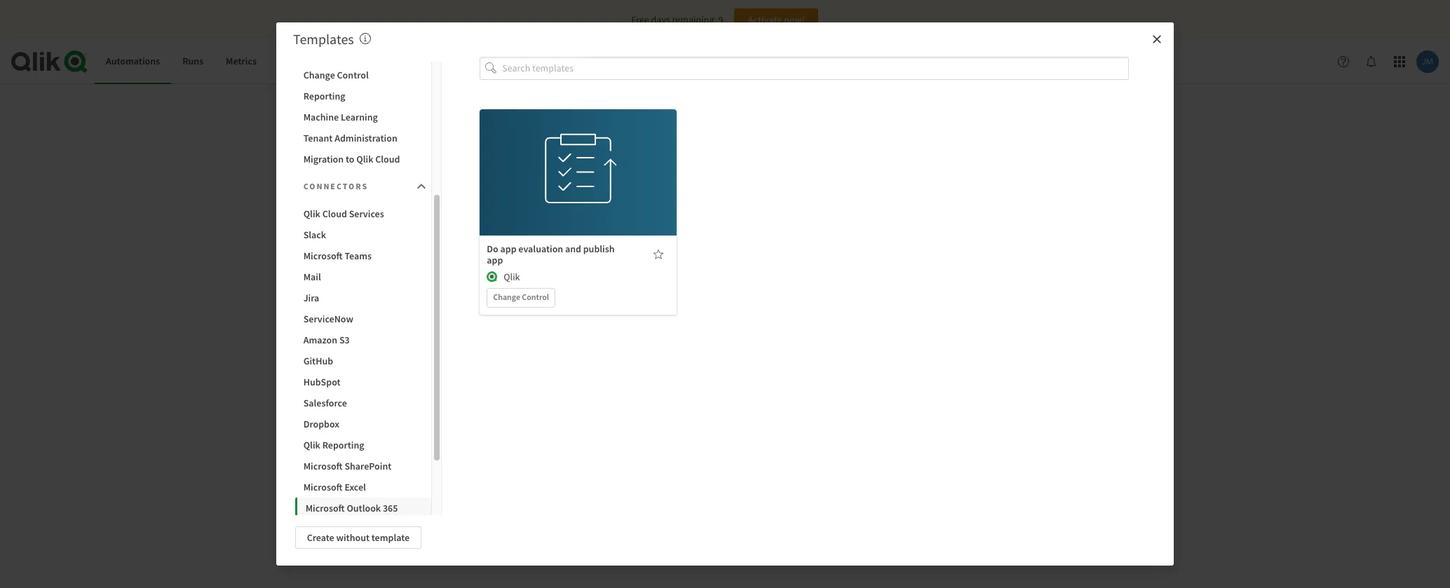 Task type: vqa. For each thing, say whether or not it's contained in the screenshot.
the
no



Task type: describe. For each thing, give the bounding box(es) containing it.
microsoft for microsoft teams
[[303, 250, 343, 262]]

s3
[[339, 334, 350, 346]]

qlik image
[[487, 271, 498, 282]]

automations
[[106, 55, 160, 67]]

templates are pre-built automations that help you automate common business workflows. get started by selecting one of the pre-built templates or choose the blank canvas to build an automation from scratch. tooltip
[[360, 30, 371, 48]]

microsoft excel button
[[295, 477, 431, 498]]

dropbox
[[303, 418, 339, 431]]

services
[[349, 208, 384, 220]]

dropbox button
[[295, 414, 431, 435]]

microsoft excel
[[303, 481, 366, 494]]

jira button
[[295, 288, 431, 309]]

microsoft for microsoft excel
[[303, 481, 343, 494]]

change control inside button
[[303, 69, 369, 81]]

automations button
[[95, 39, 171, 84]]

microsoft teams
[[303, 250, 372, 262]]

sharepoint
[[345, 460, 392, 473]]

templates
[[293, 30, 354, 48]]

qlik for qlik reporting
[[303, 439, 320, 452]]

administration
[[335, 132, 397, 144]]

tenant administration button
[[295, 128, 431, 149]]

tenant
[[303, 132, 333, 144]]

use template
[[551, 151, 606, 163]]

hubspot button
[[295, 372, 431, 393]]

create without template button
[[295, 527, 422, 549]]

salesforce
[[303, 397, 347, 410]]

runs
[[182, 55, 203, 67]]

microsoft for microsoft outlook 365
[[305, 502, 345, 515]]

activate now!
[[748, 13, 805, 26]]

microsoft outlook 365 button
[[295, 498, 431, 519]]

outlook
[[347, 502, 381, 515]]

amazon s3
[[303, 334, 350, 346]]

metrics button
[[215, 39, 268, 84]]

close image
[[1151, 34, 1163, 45]]

servicenow button
[[295, 309, 431, 330]]

qlik reporting
[[303, 439, 364, 452]]

1 horizontal spatial change
[[493, 291, 520, 302]]

slack
[[303, 229, 326, 241]]

1 horizontal spatial control
[[522, 291, 549, 302]]

machine learning button
[[295, 107, 431, 128]]

migration
[[303, 153, 344, 165]]

free days remaining: 9
[[632, 13, 723, 26]]

qlik right to
[[356, 153, 373, 165]]

microsoft teams button
[[295, 245, 431, 266]]

1 horizontal spatial cloud
[[375, 153, 400, 165]]

slack button
[[295, 224, 431, 245]]

migration to qlik cloud button
[[295, 149, 431, 170]]

activate now! link
[[735, 8, 819, 31]]

qlik cloud services button
[[295, 203, 431, 224]]

teams
[[345, 250, 372, 262]]

365
[[383, 502, 398, 515]]

github
[[303, 355, 333, 367]]

github button
[[295, 351, 431, 372]]

0 horizontal spatial template
[[372, 532, 410, 544]]

do app evaluation and publish app
[[487, 242, 615, 266]]

qlik cloud services
[[303, 208, 384, 220]]



Task type: locate. For each thing, give the bounding box(es) containing it.
qlik
[[356, 153, 373, 165], [303, 208, 320, 220], [504, 270, 520, 283], [303, 439, 320, 452]]

0 vertical spatial reporting
[[303, 90, 345, 102]]

now!
[[784, 13, 805, 26]]

1 vertical spatial template
[[372, 532, 410, 544]]

0 vertical spatial cloud
[[375, 153, 400, 165]]

microsoft left excel
[[303, 481, 343, 494]]

metrics
[[226, 55, 257, 67]]

remaining:
[[672, 13, 716, 26]]

tab list containing automations
[[95, 39, 343, 84]]

connectors button
[[295, 173, 431, 201]]

create
[[307, 532, 334, 544]]

free
[[632, 13, 649, 26]]

qlik right the qlik icon
[[504, 270, 520, 283]]

microsoft inside button
[[305, 502, 345, 515]]

qlik for qlik
[[504, 270, 520, 283]]

microsoft inside button
[[303, 460, 343, 473]]

details button
[[535, 176, 622, 199]]

change down the qlik icon
[[493, 291, 520, 302]]

Search templates text field
[[502, 57, 1129, 80]]

learning
[[341, 111, 378, 123]]

change
[[303, 69, 335, 81], [493, 291, 520, 302]]

details
[[564, 181, 593, 194]]

excel
[[345, 481, 366, 494]]

control inside button
[[337, 69, 369, 81]]

microsoft inside 'button'
[[303, 250, 343, 262]]

add to favorites image
[[653, 249, 664, 260]]

0 horizontal spatial cloud
[[322, 208, 347, 220]]

machine
[[303, 111, 339, 123]]

template
[[568, 151, 606, 163], [372, 532, 410, 544]]

salesforce button
[[295, 393, 431, 414]]

publish
[[583, 242, 615, 255]]

create without template
[[307, 532, 410, 544]]

without
[[336, 532, 370, 544]]

microsoft down microsoft excel
[[305, 502, 345, 515]]

0 vertical spatial change control
[[303, 69, 369, 81]]

1 horizontal spatial change control
[[493, 291, 549, 302]]

1 vertical spatial change
[[493, 291, 520, 302]]

reporting
[[303, 90, 345, 102], [322, 439, 364, 452]]

template down 365
[[372, 532, 410, 544]]

0 vertical spatial template
[[568, 151, 606, 163]]

microsoft
[[303, 250, 343, 262], [303, 460, 343, 473], [303, 481, 343, 494], [305, 502, 345, 515]]

tenant administration
[[303, 132, 397, 144]]

0 vertical spatial control
[[337, 69, 369, 81]]

tab list
[[95, 39, 343, 84]]

runs button
[[171, 39, 215, 84]]

microsoft sharepoint
[[303, 460, 392, 473]]

microsoft down qlik reporting
[[303, 460, 343, 473]]

jira
[[303, 292, 319, 304]]

activate
[[748, 13, 782, 26]]

use
[[551, 151, 566, 163]]

machine learning
[[303, 111, 378, 123]]

0 horizontal spatial control
[[337, 69, 369, 81]]

microsoft down slack
[[303, 250, 343, 262]]

cloud down administration
[[375, 153, 400, 165]]

use template button
[[535, 146, 622, 168]]

app right do
[[500, 242, 517, 255]]

1 vertical spatial change control
[[493, 291, 549, 302]]

reporting button
[[295, 86, 431, 107]]

0 horizontal spatial change control
[[303, 69, 369, 81]]

cloud
[[375, 153, 400, 165], [322, 208, 347, 220]]

control down do app evaluation and publish app
[[522, 291, 549, 302]]

and
[[565, 242, 581, 255]]

microsoft inside "button"
[[303, 481, 343, 494]]

1 vertical spatial control
[[522, 291, 549, 302]]

change control
[[303, 69, 369, 81], [493, 291, 549, 302]]

1 vertical spatial reporting
[[322, 439, 364, 452]]

microsoft outlook 365
[[305, 502, 398, 515]]

app up the qlik icon
[[487, 254, 503, 266]]

0 horizontal spatial change
[[303, 69, 335, 81]]

connectors
[[303, 181, 368, 191]]

mail
[[303, 271, 321, 283]]

change control button
[[295, 65, 431, 86]]

template right use
[[568, 151, 606, 163]]

days
[[651, 13, 670, 26]]

9
[[718, 13, 723, 26]]

qlik for qlik cloud services
[[303, 208, 320, 220]]

change inside change control button
[[303, 69, 335, 81]]

reporting up microsoft sharepoint
[[322, 439, 364, 452]]

to
[[346, 153, 354, 165]]

change control down the qlik icon
[[493, 291, 549, 302]]

amazon
[[303, 334, 337, 346]]

control up reporting button
[[337, 69, 369, 81]]

qlik reporting button
[[295, 435, 431, 456]]

microsoft for microsoft sharepoint
[[303, 460, 343, 473]]

amazon s3 button
[[295, 330, 431, 351]]

do
[[487, 242, 498, 255]]

1 horizontal spatial template
[[568, 151, 606, 163]]

migration to qlik cloud
[[303, 153, 400, 165]]

change control up reporting button
[[303, 69, 369, 81]]

qlik up slack
[[303, 208, 320, 220]]

app
[[500, 242, 517, 255], [487, 254, 503, 266]]

qlik down dropbox
[[303, 439, 320, 452]]

servicenow
[[303, 313, 353, 325]]

templates are pre-built automations that help you automate common business workflows. get started by selecting one of the pre-built templates or choose the blank canvas to build an automation from scratch. image
[[360, 33, 371, 44]]

1 vertical spatial cloud
[[322, 208, 347, 220]]

change down templates
[[303, 69, 335, 81]]

control
[[337, 69, 369, 81], [522, 291, 549, 302]]

cloud down connectors
[[322, 208, 347, 220]]

evaluation
[[518, 242, 563, 255]]

0 vertical spatial change
[[303, 69, 335, 81]]

hubspot
[[303, 376, 340, 388]]

mail button
[[295, 266, 431, 288]]

microsoft sharepoint button
[[295, 456, 431, 477]]

reporting up machine
[[303, 90, 345, 102]]



